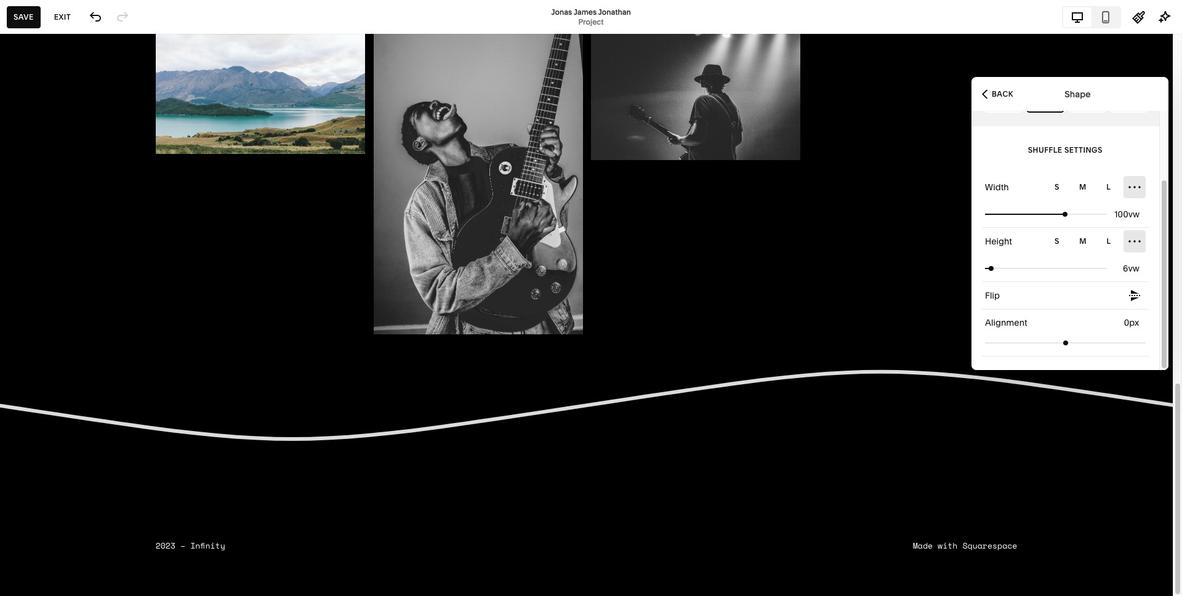 Task type: vqa. For each thing, say whether or not it's contained in the screenshot.
site,
no



Task type: locate. For each thing, give the bounding box(es) containing it.
1 l from the top
[[1107, 182, 1111, 192]]

jagged shape image
[[1070, 83, 1105, 111]]

0 vertical spatial jonathan
[[598, 7, 631, 16]]

1 horizontal spatial jonas
[[551, 7, 572, 16]]

settings
[[1065, 145, 1103, 154]]

0 horizontal spatial jonas
[[81, 98, 105, 109]]

height
[[985, 236, 1012, 247]]

website button
[[0, 14, 71, 41]]

shuffle settings button
[[985, 133, 1146, 167]]

2 m from the top
[[1080, 236, 1087, 246]]

2 l from the top
[[1107, 236, 1111, 246]]

s down shuffle settings button
[[1055, 182, 1060, 192]]

2 s from the top
[[1055, 236, 1060, 246]]

1 vertical spatial jonathan
[[136, 98, 174, 109]]

0 horizontal spatial jonathan
[[136, 98, 174, 109]]

pointed shape image
[[1112, 83, 1147, 111]]

0 vertical spatial m
[[1080, 182, 1087, 192]]

1 option group from the top
[[1046, 176, 1146, 198]]

Alignment text field
[[1124, 316, 1142, 329]]

back
[[992, 89, 1014, 98]]

scalloped shape image
[[987, 83, 1021, 111]]

james
[[574, 7, 597, 16], [107, 98, 134, 109]]

jonathan inside "jonas james jonathan project"
[[598, 7, 631, 16]]

l for height
[[1107, 236, 1111, 246]]

l
[[1107, 182, 1111, 192], [1107, 236, 1111, 246]]

0 vertical spatial jonas
[[551, 7, 572, 16]]

m
[[1080, 182, 1087, 192], [1080, 236, 1087, 246]]

1 vertical spatial s
[[1055, 236, 1060, 246]]

1 vertical spatial jonas
[[81, 98, 105, 109]]

0 vertical spatial l
[[1107, 182, 1111, 192]]

james for jonas james jonathan project
[[574, 7, 597, 16]]

james inside "jonas james jonathan project"
[[574, 7, 597, 16]]

jonas
[[551, 7, 572, 16], [81, 98, 105, 109]]

option group
[[1046, 176, 1146, 198], [1046, 230, 1146, 252]]

jonas for jonas james jonathan
[[81, 98, 105, 109]]

1 vertical spatial james
[[107, 98, 134, 109]]

save
[[14, 12, 34, 21]]

m for width
[[1080, 182, 1087, 192]]

l for width
[[1107, 182, 1111, 192]]

option group for width
[[1046, 176, 1146, 198]]

s
[[1055, 182, 1060, 192], [1055, 236, 1060, 246]]

1 vertical spatial option group
[[1046, 230, 1146, 252]]

2 option group from the top
[[1046, 230, 1146, 252]]

1 s from the top
[[1055, 182, 1060, 192]]

1 vertical spatial l
[[1107, 236, 1111, 246]]

tab list
[[1064, 7, 1120, 27]]

back button
[[979, 80, 1017, 107]]

s right the height
[[1055, 236, 1060, 246]]

1 horizontal spatial jonathan
[[598, 7, 631, 16]]

jonas inside "jonas james jonathan project"
[[551, 7, 572, 16]]

james for jonas james jonathan
[[107, 98, 134, 109]]

0 vertical spatial option group
[[1046, 176, 1146, 198]]

1 horizontal spatial james
[[574, 7, 597, 16]]

0 vertical spatial james
[[574, 7, 597, 16]]

None text field
[[1115, 208, 1142, 221]]

jonas james jonathan
[[81, 98, 174, 109]]

1 vertical spatial m
[[1080, 236, 1087, 246]]

None text field
[[1123, 262, 1142, 275]]

exit button
[[47, 6, 78, 28]]

None range field
[[985, 200, 1107, 228], [985, 255, 1107, 282], [985, 200, 1107, 228], [985, 255, 1107, 282]]

jonathan
[[598, 7, 631, 16], [136, 98, 174, 109]]

1 m from the top
[[1080, 182, 1087, 192]]

0 horizontal spatial james
[[107, 98, 134, 109]]

0 vertical spatial s
[[1055, 182, 1060, 192]]



Task type: describe. For each thing, give the bounding box(es) containing it.
Alignment range field
[[985, 329, 1146, 356]]

width
[[985, 182, 1009, 193]]

shape
[[1065, 88, 1091, 99]]

s for height
[[1055, 236, 1060, 246]]

website
[[23, 22, 57, 31]]

flip
[[985, 290, 1000, 301]]

s for width
[[1055, 182, 1060, 192]]

m for height
[[1080, 236, 1087, 246]]

shuffle
[[1028, 145, 1063, 154]]

save button
[[7, 6, 40, 28]]

jonathan for jonas james jonathan
[[136, 98, 174, 109]]

jonas james jonathan project
[[551, 7, 631, 26]]

alignment
[[985, 317, 1028, 328]]

jonas for jonas james jonathan project
[[551, 7, 572, 16]]

wavy shape image
[[1028, 83, 1063, 111]]

shuffle settings
[[1028, 145, 1103, 154]]

exit
[[54, 12, 71, 21]]

jonathan for jonas james jonathan project
[[598, 7, 631, 16]]

project
[[579, 17, 604, 26]]

option group for height
[[1046, 230, 1146, 252]]



